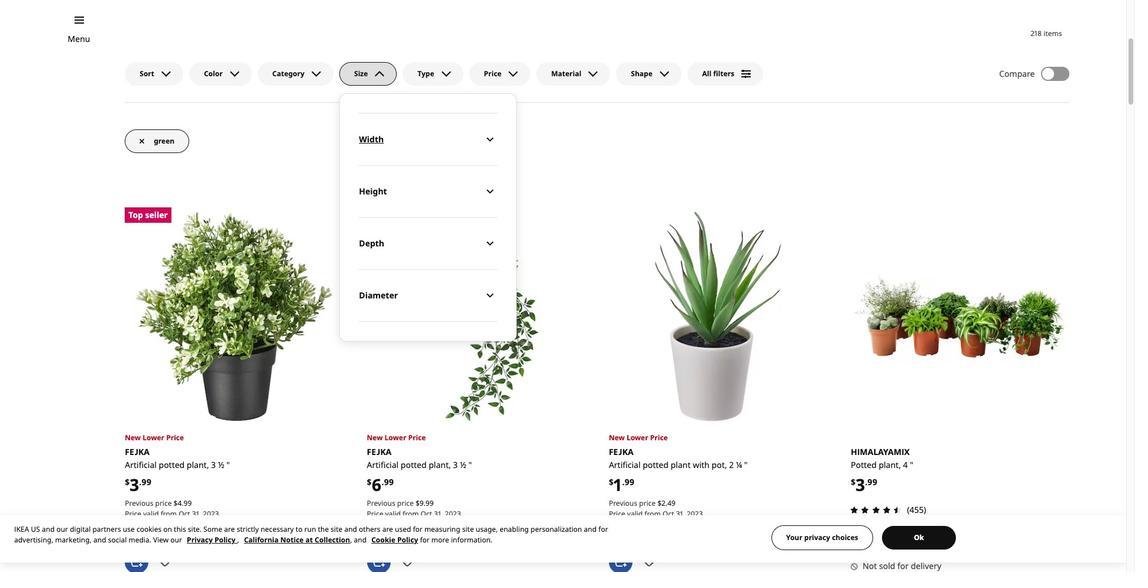 Task type: describe. For each thing, give the bounding box(es) containing it.
category button
[[258, 62, 334, 86]]

plant, for 3
[[187, 459, 209, 471]]

previous for 3
[[125, 499, 153, 509]]

not sold for delivery
[[863, 561, 942, 572]]

2023 for 3
[[203, 509, 219, 519]]

advertising,
[[14, 535, 53, 545]]

depth button
[[359, 217, 497, 269]]

delivery
[[911, 561, 942, 572]]

for left the (577)
[[413, 525, 423, 535]]

sort button
[[125, 62, 183, 86]]

personalization
[[531, 525, 582, 535]]

and right us
[[42, 525, 55, 535]]

potted for 3
[[159, 459, 185, 471]]

oct for 6
[[421, 509, 432, 519]]

lower for 1
[[627, 433, 648, 443]]

. inside previous price $ 4 . 99 price valid from oct 31, 2023
[[182, 499, 184, 509]]

artificial for 6
[[367, 459, 399, 471]]

potted for 1
[[643, 459, 669, 471]]

(234)
[[181, 526, 200, 537]]

1 are from the left
[[224, 525, 235, 535]]

½ for 3
[[218, 459, 224, 471]]

review: 4.6 out of 5 stars. total reviews: 43 image down the 1
[[605, 525, 620, 539]]

review: 4.6 out of 5 stars. total reviews: 455 image
[[847, 503, 905, 518]]

2 are from the left
[[382, 525, 393, 535]]

color
[[204, 68, 223, 78]]

the
[[318, 525, 329, 535]]

cookie
[[371, 535, 396, 545]]

$ inside himalayamix potted plant, 4 " $ 3 . 99
[[851, 476, 856, 488]]

price inside previous price $ 2 . 49 price valid from oct 31, 2023
[[609, 509, 625, 519]]

and right personalization on the bottom of page
[[584, 525, 597, 535]]

price for 1
[[639, 499, 656, 509]]

new lower price fejka artificial potted plant with pot, 2 ¼ " $ 1 . 99
[[609, 433, 748, 496]]

new for 1
[[609, 433, 625, 443]]

type
[[418, 68, 434, 78]]

sort
[[140, 68, 154, 78]]

category
[[272, 68, 305, 78]]

$ inside previous price $ 9 . 99 price valid from oct 31, 2023
[[416, 499, 420, 509]]

artificial for 1
[[609, 459, 641, 471]]

" inside new lower price fejka artificial potted plant, 3 ½ " $ 3 . 99
[[227, 459, 230, 471]]

review: 4.8 out of 5 stars. total reviews: 577 image
[[363, 525, 421, 539]]

price inside new lower price fejka artificial potted plant, 3 ½ " $ 6 . 99
[[408, 433, 426, 443]]

top seller
[[128, 209, 168, 220]]

color button
[[189, 62, 252, 86]]

some
[[203, 525, 222, 535]]

price inside new lower price fejka artificial potted plant with pot, 2 ¼ " $ 1 . 99
[[650, 433, 668, 443]]

cookies
[[137, 525, 162, 535]]

california
[[244, 535, 279, 545]]

9
[[420, 499, 424, 509]]

necessary
[[261, 525, 294, 535]]

price inside previous price $ 4 . 99 price valid from oct 31, 2023
[[125, 509, 141, 519]]

filters
[[713, 68, 735, 78]]

lower for 6
[[385, 433, 406, 443]]

218
[[1031, 28, 1042, 38]]

. inside himalayamix potted plant, 4 " $ 3 . 99
[[865, 476, 868, 488]]

menu button
[[68, 33, 90, 46]]

shape button
[[616, 62, 682, 86]]

99 inside previous price $ 9 . 99 price valid from oct 31, 2023
[[426, 499, 434, 509]]

price button
[[469, 62, 531, 86]]

$ inside new lower price fejka artificial potted plant with pot, 2 ¼ " $ 1 . 99
[[609, 476, 614, 488]]

usage,
[[476, 525, 498, 535]]

privacy policy link
[[187, 535, 237, 545]]

height button
[[359, 165, 497, 217]]

green
[[154, 136, 175, 146]]

¼
[[736, 459, 742, 471]]

diameter
[[359, 290, 398, 301]]

artificial for 3
[[125, 459, 157, 471]]

99 inside himalayamix potted plant, 4 " $ 3 . 99
[[868, 476, 878, 488]]

from for 1
[[645, 509, 661, 519]]

shape
[[631, 68, 653, 78]]

price inside new lower price fejka artificial potted plant, 3 ½ " $ 3 . 99
[[166, 433, 184, 443]]

plant, inside himalayamix potted plant, 4 " $ 3 . 99
[[879, 459, 901, 471]]

information.
[[451, 535, 493, 545]]

more
[[432, 535, 449, 545]]

partners
[[92, 525, 121, 535]]

compare
[[999, 68, 1035, 79]]

california notice at collection link
[[244, 535, 350, 545]]

fejka for 6
[[367, 446, 392, 458]]

and up "privacy policy , california notice at collection , and cookie policy for more information."
[[344, 525, 357, 535]]

menu
[[68, 33, 90, 44]]

sold
[[879, 561, 896, 572]]

previous price $ 2 . 49 price valid from oct 31, 2023
[[609, 499, 703, 519]]

digital
[[70, 525, 91, 535]]

previous for 1
[[609, 499, 637, 509]]

your privacy choices button
[[772, 526, 873, 551]]

with
[[693, 459, 710, 471]]

strictly
[[237, 525, 259, 535]]

used
[[395, 525, 411, 535]]

previous price $ 9 . 99 price valid from oct 31, 2023
[[367, 499, 461, 519]]

6
[[372, 474, 382, 496]]

for right personalization on the bottom of page
[[599, 525, 608, 535]]

(455)
[[907, 505, 926, 516]]

plant
[[671, 459, 691, 471]]

items
[[1044, 28, 1062, 38]]

view
[[153, 535, 169, 545]]

$ inside new lower price fejka artificial potted plant, 3 ½ " $ 6 . 99
[[367, 476, 372, 488]]

fejka for 1
[[609, 446, 634, 458]]

3 inside himalayamix potted plant, 4 " $ 3 . 99
[[856, 474, 865, 496]]

3 inside new lower price fejka artificial potted plant, 3 ½ " $ 6 . 99
[[453, 459, 458, 471]]

size
[[354, 68, 368, 78]]

collection
[[315, 535, 350, 545]]

lower for 3
[[143, 433, 164, 443]]

potted
[[851, 459, 877, 471]]

1
[[614, 474, 622, 496]]

99 inside previous price $ 4 . 99 price valid from oct 31, 2023
[[184, 499, 192, 509]]

material button
[[537, 62, 610, 86]]

use
[[123, 525, 135, 535]]

ikea
[[14, 525, 29, 535]]

all filters button
[[688, 62, 764, 86]]

us
[[31, 525, 40, 535]]

himalayamix
[[851, 446, 910, 458]]

marketing,
[[55, 535, 92, 545]]



Task type: locate. For each thing, give the bounding box(es) containing it.
0 horizontal spatial are
[[224, 525, 235, 535]]

your privacy choices
[[786, 533, 858, 543]]

49
[[668, 499, 676, 509]]

1 horizontal spatial previous
[[367, 499, 395, 509]]

plant, inside new lower price fejka artificial potted plant, 3 ½ " $ 3 . 99
[[187, 459, 209, 471]]

0 horizontal spatial potted
[[159, 459, 185, 471]]

0 horizontal spatial 2023
[[203, 509, 219, 519]]

218 items
[[1031, 28, 1062, 38]]

at
[[306, 535, 313, 545]]

2 horizontal spatial 2023
[[687, 509, 703, 519]]

site.
[[188, 525, 202, 535]]

.
[[139, 476, 142, 488], [382, 476, 384, 488], [622, 476, 625, 488], [865, 476, 868, 488], [182, 499, 184, 509], [424, 499, 426, 509], [666, 499, 668, 509]]

from for 3
[[161, 509, 177, 519]]

0 horizontal spatial oct
[[179, 509, 190, 519]]

policy down used
[[397, 535, 418, 545]]

2 inside new lower price fejka artificial potted plant with pot, 2 ¼ " $ 1 . 99
[[729, 459, 734, 471]]

2 horizontal spatial potted
[[643, 459, 669, 471]]

2 horizontal spatial new
[[609, 433, 625, 443]]

31, up the measuring
[[434, 509, 443, 519]]

from inside previous price $ 4 . 99 price valid from oct 31, 2023
[[161, 509, 177, 519]]

our up marketing,
[[56, 525, 68, 535]]

0 horizontal spatial our
[[56, 525, 68, 535]]

fejka inside new lower price fejka artificial potted plant with pot, 2 ¼ " $ 1 . 99
[[609, 446, 634, 458]]

oct inside previous price $ 2 . 49 price valid from oct 31, 2023
[[663, 509, 674, 519]]

2 horizontal spatial price
[[639, 499, 656, 509]]

from up on
[[161, 509, 177, 519]]

3 fejka from the left
[[609, 446, 634, 458]]

3 lower from the left
[[627, 433, 648, 443]]

oct for 1
[[663, 509, 674, 519]]

1 horizontal spatial are
[[382, 525, 393, 535]]

1 horizontal spatial our
[[171, 535, 182, 545]]

99 up previous price $ 4 . 99 price valid from oct 31, 2023
[[142, 476, 151, 488]]

from inside previous price $ 2 . 49 price valid from oct 31, 2023
[[645, 509, 661, 519]]

1 2023 from the left
[[203, 509, 219, 519]]

2 horizontal spatial lower
[[627, 433, 648, 443]]

2023 inside previous price $ 2 . 49 price valid from oct 31, 2023
[[687, 509, 703, 519]]

fejka inside new lower price fejka artificial potted plant, 3 ½ " $ 6 . 99
[[367, 446, 392, 458]]

and
[[42, 525, 55, 535], [344, 525, 357, 535], [584, 525, 597, 535], [93, 535, 106, 545], [354, 535, 367, 545]]

1 horizontal spatial potted
[[401, 459, 427, 471]]

ok button
[[882, 526, 956, 550]]

for
[[413, 525, 423, 535], [599, 525, 608, 535], [420, 535, 430, 545], [898, 561, 909, 572]]

artificial up the 1
[[609, 459, 641, 471]]

1 horizontal spatial 2023
[[445, 509, 461, 519]]

1 horizontal spatial from
[[403, 509, 419, 519]]

price left 49
[[639, 499, 656, 509]]

valid inside previous price $ 4 . 99 price valid from oct 31, 2023
[[143, 509, 159, 519]]

2 policy from the left
[[397, 535, 418, 545]]

2023 for "
[[687, 509, 703, 519]]

policy down some
[[215, 535, 235, 545]]

4 inside previous price $ 4 . 99 price valid from oct 31, 2023
[[178, 499, 182, 509]]

previous up cookies at the left
[[125, 499, 153, 509]]

0 horizontal spatial price
[[155, 499, 172, 509]]

2 horizontal spatial valid
[[627, 509, 643, 519]]

½ inside new lower price fejka artificial potted plant, 3 ½ " $ 6 . 99
[[460, 459, 466, 471]]

31, up site.
[[192, 509, 201, 519]]

3 " from the left
[[744, 459, 748, 471]]

4 " from the left
[[910, 459, 914, 471]]

0 horizontal spatial artificial
[[125, 459, 157, 471]]

1 vertical spatial 2
[[662, 499, 666, 509]]

new for 6
[[367, 433, 383, 443]]

potted for 6
[[401, 459, 427, 471]]

and down partners
[[93, 535, 106, 545]]

green button
[[125, 129, 189, 153]]

3 plant, from the left
[[879, 459, 901, 471]]

. up previous price $ 2 . 49 price valid from oct 31, 2023
[[622, 476, 625, 488]]

2 horizontal spatial 31,
[[676, 509, 685, 519]]

0 horizontal spatial previous
[[125, 499, 153, 509]]

99 right 9 in the left of the page
[[426, 499, 434, 509]]

. inside previous price $ 9 . 99 price valid from oct 31, 2023
[[424, 499, 426, 509]]

0 horizontal spatial valid
[[143, 509, 159, 519]]

4 for price
[[178, 499, 182, 509]]

site up "privacy policy , california notice at collection , and cookie policy for more information."
[[331, 525, 343, 535]]

0 horizontal spatial plant,
[[187, 459, 209, 471]]

2 , from the left
[[350, 535, 352, 545]]

2 new from the left
[[367, 433, 383, 443]]

price inside previous price $ 9 . 99 price valid from oct 31, 2023
[[397, 499, 414, 509]]

1 valid from the left
[[143, 509, 159, 519]]

our down this on the bottom left of the page
[[171, 535, 182, 545]]

4
[[903, 459, 908, 471], [178, 499, 182, 509]]

himalayamix potted plant, 4 " $ 3 . 99
[[851, 446, 914, 496]]

2 horizontal spatial from
[[645, 509, 661, 519]]

1 horizontal spatial site
[[462, 525, 474, 535]]

. up previous price $ 9 . 99 price valid from oct 31, 2023
[[382, 476, 384, 488]]

4 inside himalayamix potted plant, 4 " $ 3 . 99
[[903, 459, 908, 471]]

fejka for 3
[[125, 446, 150, 458]]

0 horizontal spatial lower
[[143, 433, 164, 443]]

99 up site.
[[184, 499, 192, 509]]

1 horizontal spatial oct
[[421, 509, 432, 519]]

depth
[[359, 238, 384, 249]]

99 right the 1
[[625, 476, 635, 488]]

99
[[142, 476, 151, 488], [384, 476, 394, 488], [625, 476, 635, 488], [868, 476, 878, 488], [184, 499, 192, 509], [426, 499, 434, 509]]

,
[[237, 535, 239, 545], [350, 535, 352, 545]]

lower
[[143, 433, 164, 443], [385, 433, 406, 443], [627, 433, 648, 443]]

. inside new lower price fejka artificial potted plant, 3 ½ " $ 6 . 99
[[382, 476, 384, 488]]

from down new lower price fejka artificial potted plant with pot, 2 ¼ " $ 1 . 99
[[645, 509, 661, 519]]

choices
[[832, 533, 858, 543]]

99 inside new lower price fejka artificial potted plant, 3 ½ " $ 3 . 99
[[142, 476, 151, 488]]

3 31, from the left
[[676, 509, 685, 519]]

new inside new lower price fejka artificial potted plant, 3 ½ " $ 6 . 99
[[367, 433, 383, 443]]

height
[[359, 186, 387, 197]]

width button
[[359, 113, 497, 165]]

notice
[[280, 535, 304, 545]]

3 valid from the left
[[627, 509, 643, 519]]

price for 6
[[397, 499, 414, 509]]

price inside previous price $ 4 . 99 price valid from oct 31, 2023
[[155, 499, 172, 509]]

price left 9 in the left of the page
[[397, 499, 414, 509]]

2 horizontal spatial plant,
[[879, 459, 901, 471]]

potted up previous price $ 4 . 99 price valid from oct 31, 2023
[[159, 459, 185, 471]]

new
[[125, 433, 141, 443], [367, 433, 383, 443], [609, 433, 625, 443]]

2 horizontal spatial previous
[[609, 499, 637, 509]]

potted inside new lower price fejka artificial potted plant, 3 ½ " $ 6 . 99
[[401, 459, 427, 471]]

. down potted
[[865, 476, 868, 488]]

width
[[359, 133, 384, 145]]

oct inside previous price $ 4 . 99 price valid from oct 31, 2023
[[179, 509, 190, 519]]

3 previous from the left
[[609, 499, 637, 509]]

31, down plant
[[676, 509, 685, 519]]

3 price from the left
[[639, 499, 656, 509]]

plant, for 6
[[429, 459, 451, 471]]

31, inside previous price $ 2 . 49 price valid from oct 31, 2023
[[676, 509, 685, 519]]

from inside previous price $ 9 . 99 price valid from oct 31, 2023
[[403, 509, 419, 519]]

for right sold
[[898, 561, 909, 572]]

plant, up previous price $ 4 . 99 price valid from oct 31, 2023
[[187, 459, 209, 471]]

plant, up previous price $ 9 . 99 price valid from oct 31, 2023
[[429, 459, 451, 471]]

size button
[[339, 62, 397, 86]]

1 site from the left
[[331, 525, 343, 535]]

fejka inside new lower price fejka artificial potted plant, 3 ½ " $ 3 . 99
[[125, 446, 150, 458]]

1 price from the left
[[155, 499, 172, 509]]

$ inside previous price $ 4 . 99 price valid from oct 31, 2023
[[174, 499, 178, 509]]

2 2023 from the left
[[445, 509, 461, 519]]

. up previous price $ 4 . 99 price valid from oct 31, 2023
[[139, 476, 142, 488]]

1 horizontal spatial policy
[[397, 535, 418, 545]]

oct down 49
[[663, 509, 674, 519]]

31, for 3
[[192, 509, 201, 519]]

2 31, from the left
[[434, 509, 443, 519]]

new inside new lower price fejka artificial potted plant, 3 ½ " $ 3 . 99
[[125, 433, 141, 443]]

new for 3
[[125, 433, 141, 443]]

lower inside new lower price fejka artificial potted plant, 3 ½ " $ 6 . 99
[[385, 433, 406, 443]]

0 horizontal spatial 4
[[178, 499, 182, 509]]

, left cookie
[[350, 535, 352, 545]]

2 oct from the left
[[421, 509, 432, 519]]

1 , from the left
[[237, 535, 239, 545]]

2 artificial from the left
[[367, 459, 399, 471]]

diameter button
[[359, 269, 497, 322]]

2 plant, from the left
[[429, 459, 451, 471]]

are up cookie
[[382, 525, 393, 535]]

artificial inside new lower price fejka artificial potted plant, 3 ½ " $ 6 . 99
[[367, 459, 399, 471]]

2 inside previous price $ 2 . 49 price valid from oct 31, 2023
[[662, 499, 666, 509]]

2 horizontal spatial fejka
[[609, 446, 634, 458]]

31, for 1
[[676, 509, 685, 519]]

oct inside previous price $ 9 . 99 price valid from oct 31, 2023
[[421, 509, 432, 519]]

oct
[[179, 509, 190, 519], [421, 509, 432, 519], [663, 509, 674, 519]]

price inside previous price $ 2 . 49 price valid from oct 31, 2023
[[639, 499, 656, 509]]

1 horizontal spatial lower
[[385, 433, 406, 443]]

2023
[[203, 509, 219, 519], [445, 509, 461, 519], [687, 509, 703, 519]]

2 left 49
[[662, 499, 666, 509]]

valid for 6
[[385, 509, 401, 519]]

½
[[218, 459, 224, 471], [460, 459, 466, 471]]

" inside new lower price fejka artificial potted plant, 3 ½ " $ 6 . 99
[[469, 459, 472, 471]]

and down others
[[354, 535, 367, 545]]

new lower price fejka artificial potted plant, 3 ½ " $ 3 . 99
[[125, 433, 230, 496]]

artificial inside new lower price fejka artificial potted plant, 3 ½ " $ 3 . 99
[[125, 459, 157, 471]]

0 vertical spatial 2
[[729, 459, 734, 471]]

lower inside new lower price fejka artificial potted plant, 3 ½ " $ 3 . 99
[[143, 433, 164, 443]]

run
[[304, 525, 316, 535]]

½ for 6
[[460, 459, 466, 471]]

1 horizontal spatial fejka
[[367, 446, 392, 458]]

cookie policy link
[[371, 535, 418, 545]]

ok
[[914, 533, 924, 543]]

your
[[786, 533, 803, 543]]

from
[[161, 509, 177, 519], [403, 509, 419, 519], [645, 509, 661, 519]]

1 horizontal spatial ½
[[460, 459, 466, 471]]

valid for 3
[[143, 509, 159, 519]]

2023 up some
[[203, 509, 219, 519]]

to
[[296, 525, 303, 535]]

(577)
[[423, 526, 441, 537]]

1 policy from the left
[[215, 535, 235, 545]]

0 horizontal spatial from
[[161, 509, 177, 519]]

all filters
[[702, 68, 735, 78]]

review: 4.6 out of 5 stars. total reviews: 43 image down previous price $ 2 . 49 price valid from oct 31, 2023
[[605, 525, 663, 539]]

0 horizontal spatial ,
[[237, 535, 239, 545]]

measuring
[[424, 525, 460, 535]]

plant, inside new lower price fejka artificial potted plant, 3 ½ " $ 6 . 99
[[429, 459, 451, 471]]

31, inside previous price $ 4 . 99 price valid from oct 31, 2023
[[192, 509, 201, 519]]

0 horizontal spatial 2
[[662, 499, 666, 509]]

. inside new lower price fejka artificial potted plant with pot, 2 ¼ " $ 1 . 99
[[622, 476, 625, 488]]

previous inside previous price $ 4 . 99 price valid from oct 31, 2023
[[125, 499, 153, 509]]

valid inside previous price $ 2 . 49 price valid from oct 31, 2023
[[627, 509, 643, 519]]

from up used
[[403, 509, 419, 519]]

price inside "price" popup button
[[484, 68, 502, 78]]

" inside new lower price fejka artificial potted plant with pot, 2 ¼ " $ 1 . 99
[[744, 459, 748, 471]]

are right some
[[224, 525, 235, 535]]

0 horizontal spatial site
[[331, 525, 343, 535]]

3 2023 from the left
[[687, 509, 703, 519]]

oct up this on the bottom left of the page
[[179, 509, 190, 519]]

artificial
[[125, 459, 157, 471], [367, 459, 399, 471], [609, 459, 641, 471]]

1 lower from the left
[[143, 433, 164, 443]]

1 horizontal spatial ,
[[350, 535, 352, 545]]

potted inside new lower price fejka artificial potted plant with pot, 2 ¼ " $ 1 . 99
[[643, 459, 669, 471]]

price for 3
[[155, 499, 172, 509]]

2
[[729, 459, 734, 471], [662, 499, 666, 509]]

1 horizontal spatial 31,
[[434, 509, 443, 519]]

2 potted from the left
[[401, 459, 427, 471]]

0 horizontal spatial new
[[125, 433, 141, 443]]

previous for 6
[[367, 499, 395, 509]]

previous down '6'
[[367, 499, 395, 509]]

3 artificial from the left
[[609, 459, 641, 471]]

"
[[227, 459, 230, 471], [469, 459, 472, 471], [744, 459, 748, 471], [910, 459, 914, 471]]

price up on
[[155, 499, 172, 509]]

material
[[551, 68, 581, 78]]

1 horizontal spatial new
[[367, 433, 383, 443]]

new lower price fejka artificial potted plant, 3 ½ " $ 6 . 99
[[367, 433, 472, 496]]

. up this on the bottom left of the page
[[182, 499, 184, 509]]

, down strictly
[[237, 535, 239, 545]]

0 horizontal spatial policy
[[215, 535, 235, 545]]

2 from from the left
[[403, 509, 419, 519]]

2 price from the left
[[397, 499, 414, 509]]

1 horizontal spatial 2
[[729, 459, 734, 471]]

pot,
[[712, 459, 727, 471]]

1 horizontal spatial plant,
[[429, 459, 451, 471]]

1 plant, from the left
[[187, 459, 209, 471]]

. up the (577)
[[424, 499, 426, 509]]

valid for 1
[[627, 509, 643, 519]]

0 vertical spatial 4
[[903, 459, 908, 471]]

ikea us and our digital partners use cookies on this site. some are strictly necessary to run the site and others are used for measuring site usage, enabling personalization and for advertising, marketing, and social media. view our
[[14, 525, 608, 545]]

1 horizontal spatial artificial
[[367, 459, 399, 471]]

site
[[331, 525, 343, 535], [462, 525, 474, 535]]

2 fejka from the left
[[367, 446, 392, 458]]

oct for 3
[[179, 509, 190, 519]]

0 horizontal spatial fejka
[[125, 446, 150, 458]]

privacy policy , california notice at collection , and cookie policy for more information.
[[187, 535, 493, 545]]

2 site from the left
[[462, 525, 474, 535]]

this
[[174, 525, 186, 535]]

price inside previous price $ 9 . 99 price valid from oct 31, 2023
[[367, 509, 383, 519]]

lower inside new lower price fejka artificial potted plant with pot, 2 ¼ " $ 1 . 99
[[627, 433, 648, 443]]

previous inside previous price $ 9 . 99 price valid from oct 31, 2023
[[367, 499, 395, 509]]

2 " from the left
[[469, 459, 472, 471]]

" inside himalayamix potted plant, 4 " $ 3 . 99
[[910, 459, 914, 471]]

½ inside new lower price fejka artificial potted plant, 3 ½ " $ 3 . 99
[[218, 459, 224, 471]]

1 previous from the left
[[125, 499, 153, 509]]

plant, down himalayamix
[[879, 459, 901, 471]]

artificial inside new lower price fejka artificial potted plant with pot, 2 ¼ " $ 1 . 99
[[609, 459, 641, 471]]

99 inside new lower price fejka artificial potted plant with pot, 2 ¼ " $ 1 . 99
[[625, 476, 635, 488]]

type button
[[403, 62, 463, 86]]

review: 4.6 out of 5 stars. total reviews: 43 image
[[605, 525, 663, 539], [605, 525, 620, 539]]

2023 up the measuring
[[445, 509, 461, 519]]

4 up this on the bottom left of the page
[[178, 499, 182, 509]]

price
[[155, 499, 172, 509], [397, 499, 414, 509], [639, 499, 656, 509]]

1 horizontal spatial price
[[397, 499, 414, 509]]

social
[[108, 535, 127, 545]]

1 fejka from the left
[[125, 446, 150, 458]]

our
[[56, 525, 68, 535], [171, 535, 182, 545]]

previous down the 1
[[609, 499, 637, 509]]

1 from from the left
[[161, 509, 177, 519]]

media.
[[129, 535, 151, 545]]

31, inside previous price $ 9 . 99 price valid from oct 31, 2023
[[434, 509, 443, 519]]

0 vertical spatial our
[[56, 525, 68, 535]]

privacy
[[805, 533, 830, 543]]

2023 inside previous price $ 9 . 99 price valid from oct 31, 2023
[[445, 509, 461, 519]]

1 new from the left
[[125, 433, 141, 443]]

oct down 9 in the left of the page
[[421, 509, 432, 519]]

31,
[[192, 509, 201, 519], [434, 509, 443, 519], [676, 509, 685, 519]]

for left more
[[420, 535, 430, 545]]

2 horizontal spatial oct
[[663, 509, 674, 519]]

1 horizontal spatial valid
[[385, 509, 401, 519]]

2 ½ from the left
[[460, 459, 466, 471]]

price
[[484, 68, 502, 78], [166, 433, 184, 443], [408, 433, 426, 443], [650, 433, 668, 443], [125, 509, 141, 519], [367, 509, 383, 519], [609, 509, 625, 519]]

3 from from the left
[[645, 509, 661, 519]]

2 valid from the left
[[385, 509, 401, 519]]

. down new lower price fejka artificial potted plant with pot, 2 ¼ " $ 1 . 99
[[666, 499, 668, 509]]

3 new from the left
[[609, 433, 625, 443]]

top
[[128, 209, 143, 220]]

99 down potted
[[868, 476, 878, 488]]

2 left ¼ at the bottom of page
[[729, 459, 734, 471]]

fejka
[[125, 446, 150, 458], [367, 446, 392, 458], [609, 446, 634, 458]]

artificial up '6'
[[367, 459, 399, 471]]

4 for 3
[[903, 459, 908, 471]]

potted inside new lower price fejka artificial potted plant, 3 ½ " $ 3 . 99
[[159, 459, 185, 471]]

99 right '6'
[[384, 476, 394, 488]]

$ inside previous price $ 2 . 49 price valid from oct 31, 2023
[[658, 499, 662, 509]]

potted
[[159, 459, 185, 471], [401, 459, 427, 471], [643, 459, 669, 471]]

review: 4.8 out of 5 stars. total reviews: 234 image
[[121, 525, 179, 539]]

not
[[863, 561, 877, 572]]

. inside new lower price fejka artificial potted plant, 3 ½ " $ 3 . 99
[[139, 476, 142, 488]]

99 inside new lower price fejka artificial potted plant, 3 ½ " $ 6 . 99
[[384, 476, 394, 488]]

potted left plant
[[643, 459, 669, 471]]

1 ½ from the left
[[218, 459, 224, 471]]

. inside previous price $ 2 . 49 price valid from oct 31, 2023
[[666, 499, 668, 509]]

4 down himalayamix
[[903, 459, 908, 471]]

1 vertical spatial our
[[171, 535, 182, 545]]

31, for 6
[[434, 509, 443, 519]]

1 oct from the left
[[179, 509, 190, 519]]

1 horizontal spatial 4
[[903, 459, 908, 471]]

enabling
[[500, 525, 529, 535]]

1 31, from the left
[[192, 509, 201, 519]]

0 horizontal spatial 31,
[[192, 509, 201, 519]]

2023 for 6
[[445, 509, 461, 519]]

others
[[359, 525, 381, 535]]

1 vertical spatial 4
[[178, 499, 182, 509]]

1 artificial from the left
[[125, 459, 157, 471]]

2 horizontal spatial artificial
[[609, 459, 641, 471]]

1 " from the left
[[227, 459, 230, 471]]

from for 6
[[403, 509, 419, 519]]

2 lower from the left
[[385, 433, 406, 443]]

3 oct from the left
[[663, 509, 674, 519]]

2023 down with
[[687, 509, 703, 519]]

$ inside new lower price fejka artificial potted plant, 3 ½ " $ 3 . 99
[[125, 476, 130, 488]]

valid inside previous price $ 9 . 99 price valid from oct 31, 2023
[[385, 509, 401, 519]]

artificial up previous price $ 4 . 99 price valid from oct 31, 2023
[[125, 459, 157, 471]]

new inside new lower price fejka artificial potted plant with pot, 2 ¼ " $ 1 . 99
[[609, 433, 625, 443]]

potted up 9 in the left of the page
[[401, 459, 427, 471]]

site up information.
[[462, 525, 474, 535]]

1 potted from the left
[[159, 459, 185, 471]]

on
[[163, 525, 172, 535]]

previous inside previous price $ 2 . 49 price valid from oct 31, 2023
[[609, 499, 637, 509]]

2 previous from the left
[[367, 499, 395, 509]]

3 potted from the left
[[643, 459, 669, 471]]

0 horizontal spatial ½
[[218, 459, 224, 471]]

2023 inside previous price $ 4 . 99 price valid from oct 31, 2023
[[203, 509, 219, 519]]



Task type: vqa. For each thing, say whether or not it's contained in the screenshot.
99 within the HIMALAYAMIX Potted plant, 4 " $ 3 . 99
yes



